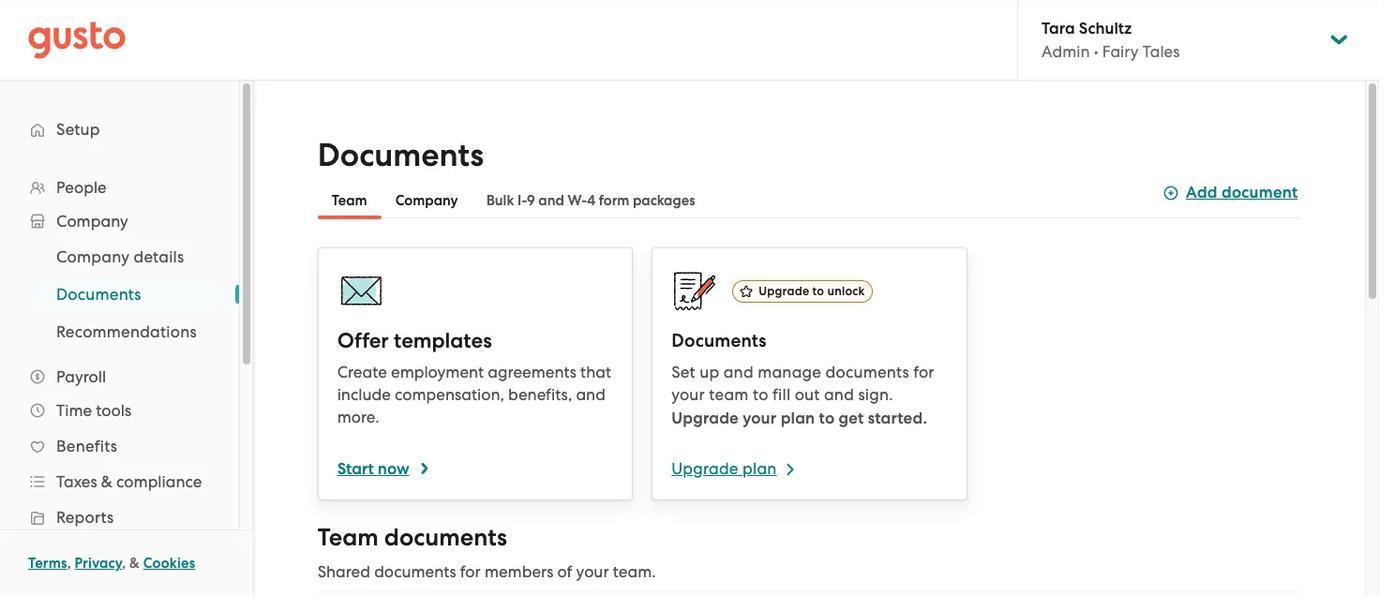 Task type: locate. For each thing, give the bounding box(es) containing it.
documents inside "set up and manage documents for your team to fill out and sign. upgrade your plan to get started."
[[826, 363, 909, 382]]

9
[[527, 192, 535, 209]]

and right 9
[[538, 192, 564, 209]]

home image
[[28, 21, 126, 59]]

time
[[56, 401, 92, 420]]

company down company dropdown button
[[56, 248, 129, 266]]

4
[[587, 192, 596, 209]]

plan
[[781, 409, 815, 429], [743, 459, 777, 478]]

tara
[[1042, 19, 1075, 38]]

members
[[485, 563, 554, 581]]

0 vertical spatial for
[[913, 363, 935, 382]]

0 horizontal spatial ,
[[67, 555, 71, 572]]

2 vertical spatial documents
[[374, 563, 456, 581]]

your
[[672, 385, 705, 404], [743, 409, 777, 429], [576, 563, 609, 581]]

shared
[[318, 563, 370, 581]]

and inside create employment agreements that include compensation, benefits, and more.
[[576, 385, 606, 404]]

2 vertical spatial upgrade
[[672, 459, 739, 478]]

setup link
[[19, 113, 220, 146]]

time tools button
[[19, 394, 220, 428]]

packages
[[633, 192, 695, 209]]

0 vertical spatial upgrade
[[759, 284, 809, 298]]

2 list from the top
[[0, 238, 239, 351]]

benefits link
[[19, 429, 220, 463]]

company inside button
[[395, 192, 458, 209]]

& right taxes
[[101, 473, 112, 491]]

upgrade inside "set up and manage documents for your team to fill out and sign. upgrade your plan to get started."
[[672, 409, 739, 429]]

admin
[[1042, 42, 1090, 61]]

0 vertical spatial team
[[332, 192, 367, 209]]

bulk i-9 and w-4 form packages button
[[472, 182, 709, 219]]

that
[[580, 363, 611, 382]]

set
[[672, 363, 696, 382]]

documents down company details
[[56, 285, 141, 304]]

your down 'fill'
[[743, 409, 777, 429]]

cookies button
[[143, 552, 195, 575]]

terms
[[28, 555, 67, 572]]

0 horizontal spatial plan
[[743, 459, 777, 478]]

plan down 'fill'
[[743, 459, 777, 478]]

1 vertical spatial upgrade
[[672, 409, 739, 429]]

2 vertical spatial documents
[[672, 330, 767, 352]]

1 , from the left
[[67, 555, 71, 572]]

, left cookies
[[122, 555, 126, 572]]

add
[[1186, 183, 1218, 203]]

1 horizontal spatial your
[[672, 385, 705, 404]]

employment
[[391, 363, 484, 382]]

team for team
[[332, 192, 367, 209]]

started.
[[868, 409, 927, 429]]

1 horizontal spatial documents
[[318, 136, 484, 174]]

schultz
[[1079, 19, 1132, 38]]

offer templates
[[337, 328, 492, 353]]

1 vertical spatial &
[[129, 555, 140, 572]]

team left company button
[[332, 192, 367, 209]]

recommendations
[[56, 323, 197, 341]]

form
[[599, 192, 629, 209]]

reports link
[[19, 501, 220, 534]]

documents up "shared documents for members of your team."
[[384, 523, 507, 552]]

and inside button
[[538, 192, 564, 209]]

2 vertical spatial to
[[819, 409, 835, 429]]

company details link
[[34, 240, 220, 274]]

2 horizontal spatial documents
[[672, 330, 767, 352]]

and
[[538, 192, 564, 209], [724, 363, 754, 382], [576, 385, 606, 404], [824, 385, 854, 404]]

1 vertical spatial for
[[460, 563, 481, 581]]

list containing people
[[0, 171, 239, 596]]

1 vertical spatial documents
[[56, 285, 141, 304]]

company down people
[[56, 212, 128, 231]]

1 vertical spatial plan
[[743, 459, 777, 478]]

get
[[839, 409, 864, 429]]

company details
[[56, 248, 184, 266]]

create employment agreements that include compensation, benefits, and more.
[[337, 363, 611, 427]]

&
[[101, 473, 112, 491], [129, 555, 140, 572]]

to left 'fill'
[[753, 385, 768, 404]]

1 horizontal spatial plan
[[781, 409, 815, 429]]

your down set
[[672, 385, 705, 404]]

add document link
[[1164, 180, 1298, 205]]

1 vertical spatial company
[[56, 212, 128, 231]]

w-
[[568, 192, 587, 209]]

list
[[0, 171, 239, 596], [0, 238, 239, 351]]

for up started.
[[913, 363, 935, 382]]

now
[[378, 459, 409, 479]]

0 vertical spatial documents
[[826, 363, 909, 382]]

upgrade
[[759, 284, 809, 298], [672, 409, 739, 429], [672, 459, 739, 478]]

, left privacy
[[67, 555, 71, 572]]

company left bulk
[[395, 192, 458, 209]]

out
[[795, 385, 820, 404]]

taxes & compliance button
[[19, 465, 220, 499]]

bulk i-9 and w-4 form packages
[[486, 192, 695, 209]]

documents up sign.
[[826, 363, 909, 382]]

,
[[67, 555, 71, 572], [122, 555, 126, 572]]

1 vertical spatial documents
[[384, 523, 507, 552]]

start
[[337, 459, 374, 479]]

benefits
[[56, 437, 117, 456]]

for left members
[[460, 563, 481, 581]]

and down that
[[576, 385, 606, 404]]

team up shared
[[318, 523, 379, 552]]

list containing company details
[[0, 238, 239, 351]]

company
[[395, 192, 458, 209], [56, 212, 128, 231], [56, 248, 129, 266]]

0 horizontal spatial documents
[[56, 285, 141, 304]]

1 vertical spatial team
[[318, 523, 379, 552]]

0 vertical spatial plan
[[781, 409, 815, 429]]

1 vertical spatial to
[[753, 385, 768, 404]]

1 list from the top
[[0, 171, 239, 596]]

0 vertical spatial your
[[672, 385, 705, 404]]

1 horizontal spatial for
[[913, 363, 935, 382]]

documents
[[826, 363, 909, 382], [384, 523, 507, 552], [374, 563, 456, 581]]

0 horizontal spatial your
[[576, 563, 609, 581]]

cookies
[[143, 555, 195, 572]]

documents up the up
[[672, 330, 767, 352]]

to left get
[[819, 409, 835, 429]]

documents down team documents
[[374, 563, 456, 581]]

your right of
[[576, 563, 609, 581]]

1 vertical spatial your
[[743, 409, 777, 429]]

to
[[813, 284, 824, 298], [753, 385, 768, 404], [819, 409, 835, 429]]

2 vertical spatial company
[[56, 248, 129, 266]]

0 horizontal spatial &
[[101, 473, 112, 491]]

2 vertical spatial your
[[576, 563, 609, 581]]

team
[[709, 385, 749, 404]]

team
[[332, 192, 367, 209], [318, 523, 379, 552]]

team button
[[318, 182, 381, 219]]

team inside button
[[332, 192, 367, 209]]

team documents
[[318, 523, 507, 552]]

& left cookies
[[129, 555, 140, 572]]

0 vertical spatial to
[[813, 284, 824, 298]]

payroll
[[56, 368, 106, 386]]

to left unlock in the top of the page
[[813, 284, 824, 298]]

0 vertical spatial company
[[395, 192, 458, 209]]

tools
[[96, 401, 131, 420]]

for
[[913, 363, 935, 382], [460, 563, 481, 581]]

1 horizontal spatial &
[[129, 555, 140, 572]]

documents up company button
[[318, 136, 484, 174]]

plan down out
[[781, 409, 815, 429]]

1 horizontal spatial ,
[[122, 555, 126, 572]]

documents
[[318, 136, 484, 174], [56, 285, 141, 304], [672, 330, 767, 352]]

setup
[[56, 120, 100, 139]]

0 vertical spatial &
[[101, 473, 112, 491]]



Task type: describe. For each thing, give the bounding box(es) containing it.
•
[[1094, 42, 1099, 61]]

set up and manage documents for your team to fill out and sign. upgrade your plan to get started.
[[672, 363, 935, 429]]

company button
[[381, 182, 472, 219]]

time tools
[[56, 401, 131, 420]]

i-
[[518, 192, 527, 209]]

company for company details
[[56, 248, 129, 266]]

for inside "set up and manage documents for your team to fill out and sign. upgrade your plan to get started."
[[913, 363, 935, 382]]

unlock
[[827, 284, 865, 298]]

upgrade for upgrade to unlock
[[759, 284, 809, 298]]

team for team documents
[[318, 523, 379, 552]]

offer
[[337, 328, 389, 353]]

taxes & compliance
[[56, 473, 202, 491]]

terms link
[[28, 555, 67, 572]]

gusto navigation element
[[0, 81, 239, 596]]

add document
[[1186, 183, 1298, 203]]

documents inside list
[[56, 285, 141, 304]]

of
[[557, 563, 572, 581]]

shared documents for members of your team.
[[318, 563, 656, 581]]

upgrade plan
[[672, 459, 777, 478]]

more.
[[337, 408, 379, 427]]

privacy
[[75, 555, 122, 572]]

documents for shared documents for members of your team.
[[374, 563, 456, 581]]

2 horizontal spatial your
[[743, 409, 777, 429]]

fill
[[773, 385, 791, 404]]

tara schultz admin • fairy tales
[[1042, 19, 1180, 61]]

start now
[[337, 459, 409, 479]]

up
[[700, 363, 719, 382]]

taxes
[[56, 473, 97, 491]]

plan inside "set up and manage documents for your team to fill out and sign. upgrade your plan to get started."
[[781, 409, 815, 429]]

terms , privacy , & cookies
[[28, 555, 195, 572]]

& inside dropdown button
[[101, 473, 112, 491]]

0 horizontal spatial for
[[460, 563, 481, 581]]

document
[[1222, 183, 1298, 203]]

compensation,
[[395, 385, 504, 404]]

people
[[56, 178, 107, 197]]

documents link
[[34, 278, 220, 311]]

payroll button
[[19, 360, 220, 394]]

reports
[[56, 508, 114, 527]]

and up get
[[824, 385, 854, 404]]

0 vertical spatial documents
[[318, 136, 484, 174]]

sign.
[[858, 385, 893, 404]]

fairy
[[1102, 42, 1139, 61]]

company inside dropdown button
[[56, 212, 128, 231]]

documents for team documents
[[384, 523, 507, 552]]

company for company button
[[395, 192, 458, 209]]

manage
[[758, 363, 822, 382]]

benefits,
[[508, 385, 572, 404]]

create
[[337, 363, 387, 382]]

agreements
[[488, 363, 577, 382]]

2 , from the left
[[122, 555, 126, 572]]

tales
[[1143, 42, 1180, 61]]

upgrade to unlock
[[759, 284, 865, 298]]

templates
[[394, 328, 492, 353]]

bulk
[[486, 192, 514, 209]]

privacy link
[[75, 555, 122, 572]]

team.
[[613, 563, 656, 581]]

include
[[337, 385, 391, 404]]

people button
[[19, 171, 220, 204]]

and up team
[[724, 363, 754, 382]]

recommendations link
[[34, 315, 220, 349]]

details
[[134, 248, 184, 266]]

company button
[[19, 204, 220, 238]]

upgrade for upgrade plan
[[672, 459, 739, 478]]

compliance
[[116, 473, 202, 491]]



Task type: vqa. For each thing, say whether or not it's contained in the screenshot.
Add company details
no



